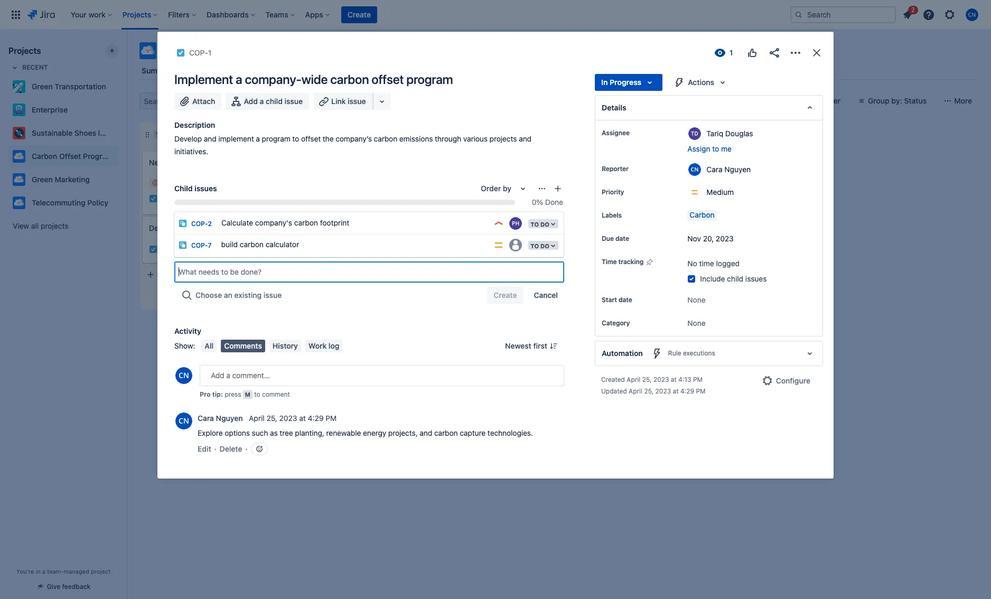 Task type: vqa. For each thing, say whether or not it's contained in the screenshot.
the Zero
yes



Task type: locate. For each thing, give the bounding box(es) containing it.
calculator up build
[[211, 223, 244, 232]]

2 horizontal spatial issue
[[348, 97, 366, 106]]

counting
[[298, 262, 329, 271]]

1 horizontal spatial program
[[243, 43, 291, 58]]

child down logged
[[727, 274, 743, 283]]

1 vertical spatial cop-1
[[311, 214, 331, 222]]

1 vertical spatial progress
[[313, 131, 345, 138]]

25, up the as
[[267, 414, 277, 423]]

cara nguyen down me
[[707, 165, 751, 174]]

2 horizontal spatial 1
[[327, 214, 331, 222]]

assign to me
[[688, 144, 732, 153]]

profile image of cara nguyen image
[[175, 367, 192, 384]]

menu bar
[[199, 340, 345, 352]]

newest first image
[[549, 342, 558, 350]]

4:29
[[680, 387, 694, 395], [308, 414, 324, 423]]

0 for 0 % done
[[532, 198, 536, 207]]

enterprise link
[[8, 99, 114, 120]]

cop-1 link inside implement a company-wide carbon offset program 'dialog'
[[189, 46, 211, 59]]

program down shoes
[[83, 152, 113, 161]]

green
[[32, 82, 53, 91], [32, 175, 53, 184]]

2 horizontal spatial payton hansen image
[[509, 217, 522, 230]]

build carbon calculator
[[221, 240, 299, 249]]

rule
[[668, 349, 681, 357]]

0 vertical spatial offset
[[205, 43, 240, 58]]

0 vertical spatial task image
[[176, 49, 185, 57]]

green marketing
[[32, 175, 90, 184]]

to
[[156, 131, 164, 138]]

edit
[[198, 444, 211, 453]]

cop- right task image
[[162, 245, 178, 253]]

to left me
[[712, 144, 719, 153]]

priority: high image
[[494, 218, 504, 229]]

1 horizontal spatial task image
[[176, 49, 185, 57]]

0 vertical spatial child
[[266, 97, 283, 106]]

project
[[91, 568, 110, 575]]

tariq douglas image
[[409, 211, 422, 224]]

copy link to comment image
[[339, 414, 347, 422]]

child issues
[[174, 184, 217, 193]]

automation
[[602, 349, 643, 358]]

1 vertical spatial cara nguyen
[[198, 414, 243, 423]]

2023 left '4:13'
[[653, 376, 669, 384]]

cop- left the copy link to issue image
[[189, 48, 208, 57]]

1 vertical spatial create
[[157, 270, 180, 279]]

carbon left emissions
[[374, 134, 397, 143]]

0 vertical spatial cop-1
[[189, 48, 211, 57]]

start date
[[602, 296, 632, 304]]

nov left 20,
[[688, 234, 701, 243]]

date right start
[[619, 296, 632, 304]]

task image for cop-5
[[149, 194, 157, 203]]

carbon up 20,
[[690, 210, 715, 219]]

1 vertical spatial create button
[[140, 265, 283, 284]]

0 vertical spatial progress
[[610, 78, 641, 87]]

0 horizontal spatial issue
[[264, 291, 282, 300]]

add a child issue
[[244, 97, 303, 106]]

tariq douglas image
[[262, 92, 279, 109]]

1 horizontal spatial progress
[[610, 78, 641, 87]]

issue type: sub-task image left 'cop-2' link
[[179, 219, 187, 228]]

choose
[[195, 291, 222, 300]]

0 vertical spatial 1
[[208, 48, 211, 57]]

create button inside the primary element
[[341, 6, 377, 23]]

cop- for right the cop-1 "link"
[[311, 214, 327, 222]]

sustainable shoes initiative link
[[8, 123, 128, 144]]

1 horizontal spatial cop-1 link
[[311, 213, 331, 222]]

1 vertical spatial carbon offset program
[[32, 152, 113, 161]]

green transportation
[[32, 82, 106, 91]]

offset
[[372, 72, 404, 87], [301, 134, 321, 143]]

1 horizontal spatial child
[[727, 274, 743, 283]]

pm down executions
[[696, 387, 706, 395]]

tree
[[280, 428, 293, 437]]

and down description
[[204, 134, 216, 143]]

1 horizontal spatial create button
[[341, 6, 377, 23]]

0 vertical spatial issue type: sub-task image
[[179, 219, 187, 228]]

reporter
[[602, 165, 629, 173]]

0 horizontal spatial program
[[83, 152, 113, 161]]

program up calendar
[[243, 43, 291, 58]]

order by button
[[474, 180, 536, 197]]

1
[[208, 48, 211, 57], [327, 214, 331, 222], [320, 232, 323, 241]]

close image
[[810, 46, 823, 59]]

company-
[[245, 72, 301, 87]]

recent
[[22, 63, 48, 71]]

configure
[[776, 376, 810, 385]]

calculate company's carbon footprint
[[221, 218, 349, 227]]

updated
[[601, 387, 627, 395]]

a right add at the top of page
[[260, 97, 264, 106]]

team-
[[47, 568, 64, 575]]

task image
[[176, 49, 185, 57], [149, 194, 157, 203], [298, 213, 306, 222]]

issue right tariq douglas image on the top left of page
[[285, 97, 303, 106]]

list
[[221, 66, 234, 75]]

issue type: sub-task image left cop-7 link on the top
[[179, 241, 187, 249]]

calculator down the calculate company's carbon footprint
[[266, 240, 299, 249]]

Child issues field
[[175, 263, 563, 282]]

none down the include
[[688, 296, 706, 304]]

cop- down the 20 nov
[[311, 214, 327, 222]]

april right updated
[[629, 387, 642, 395]]

menu bar containing all
[[199, 340, 345, 352]]

carbon offset program up list
[[161, 43, 291, 58]]

date
[[615, 235, 629, 242], [619, 296, 632, 304]]

0 % done
[[532, 198, 563, 207]]

1 inside implement a company-wide carbon offset program 'dialog'
[[208, 48, 211, 57]]

1 vertical spatial program
[[83, 152, 113, 161]]

cop- down 'develop a carbon calculator'
[[191, 241, 208, 249]]

company's
[[255, 218, 292, 227]]

projects right various at the left of the page
[[490, 134, 517, 143]]

priority: medium image
[[494, 240, 504, 250]]

0 inside implement a company-wide carbon offset program 'dialog'
[[532, 198, 536, 207]]

1 horizontal spatial issues
[[745, 274, 767, 283]]

1 vertical spatial cop-1 link
[[311, 213, 331, 222]]

april right created
[[627, 376, 640, 384]]

in for in progress 2
[[305, 131, 311, 138]]

1 horizontal spatial and
[[420, 428, 432, 437]]

2023
[[716, 234, 734, 243], [653, 376, 669, 384], [655, 387, 671, 395], [279, 414, 297, 423]]

a right list
[[236, 72, 242, 87]]

0 vertical spatial nov
[[318, 198, 331, 205]]

progress down link
[[313, 131, 345, 138]]

pm left copy link to comment icon at the bottom left of the page
[[326, 414, 337, 423]]

date left due date pin to top. only you can see pinned fields. icon
[[615, 235, 629, 242]]

at up the planting,
[[299, 414, 306, 423]]

cara
[[707, 165, 723, 174], [198, 414, 214, 423]]

at
[[671, 376, 677, 384], [673, 387, 679, 395], [299, 414, 306, 423]]

time tracking pin to top. only you can see pinned fields. image
[[646, 258, 654, 266]]

cara up explore
[[198, 414, 214, 423]]

1 vertical spatial program
[[262, 134, 290, 143]]

issues right "child" at the left top of page
[[194, 184, 217, 193]]

collapse recent projects image
[[8, 61, 21, 74]]

share image
[[768, 46, 781, 59]]

1 vertical spatial offset
[[59, 152, 81, 161]]

1 vertical spatial nov
[[688, 234, 701, 243]]

in up details
[[601, 78, 608, 87]]

newest
[[505, 341, 531, 350]]

carbon offset program up marketing on the top of page
[[32, 152, 113, 161]]

in left the
[[305, 131, 311, 138]]

to left the
[[292, 134, 299, 143]]

0 horizontal spatial to
[[254, 390, 260, 398]]

1 horizontal spatial issue
[[285, 97, 303, 106]]

0 horizontal spatial program
[[262, 134, 290, 143]]

0 horizontal spatial in
[[305, 131, 311, 138]]

create
[[348, 10, 371, 19], [157, 270, 180, 279]]

1 issue type: sub-task image from the top
[[179, 219, 187, 228]]

calculator
[[211, 223, 244, 232], [266, 240, 299, 249]]

a right "implement" on the left of page
[[256, 134, 260, 143]]

carbon inside 'dialog'
[[690, 210, 715, 219]]

issue right link
[[348, 97, 366, 106]]

0 horizontal spatial nov
[[318, 198, 331, 205]]

1 up board
[[208, 48, 211, 57]]

develop up cop-6
[[149, 223, 177, 232]]

payton hansen image right medium icon at left top
[[260, 192, 273, 205]]

project
[[538, 66, 563, 75]]

carbon up '0 / 1'
[[294, 218, 318, 227]]

and right projects,
[[420, 428, 432, 437]]

issue right existing
[[264, 291, 282, 300]]

technologies.
[[488, 428, 533, 437]]

develop up initiatives.
[[174, 134, 202, 143]]

m
[[245, 391, 250, 398]]

carbon up board
[[161, 43, 202, 58]]

2 issue type: sub-task image from the top
[[179, 241, 187, 249]]

0 horizontal spatial cop-1 link
[[189, 46, 211, 59]]

work log
[[308, 341, 339, 350]]

payton hansen image right priority: high icon
[[509, 217, 522, 230]]

order
[[481, 184, 501, 193]]

done inside done 0
[[454, 131, 471, 138]]

pm right '4:13'
[[693, 376, 703, 384]]

link web pages and more image
[[375, 95, 388, 108]]

done down create child "image" at the right top
[[545, 198, 563, 207]]

1 for right the cop-1 "link"
[[327, 214, 331, 222]]

program right pages link
[[406, 72, 453, 87]]

cop-1 up board
[[189, 48, 211, 57]]

done right emissions
[[454, 131, 471, 138]]

25, right updated
[[644, 387, 654, 395]]

issue type: sub-task image
[[179, 219, 187, 228], [179, 241, 187, 249]]

all button
[[201, 340, 217, 352]]

cara nguyen up explore
[[198, 414, 243, 423]]

nov right the "20" on the top
[[318, 198, 331, 205]]

nguyen down me
[[725, 165, 751, 174]]

newest first
[[505, 341, 547, 350]]

1 horizontal spatial cara
[[707, 165, 723, 174]]

payton hansen image
[[276, 92, 293, 109], [260, 192, 273, 205], [509, 217, 522, 230]]

1 horizontal spatial nguyen
[[725, 165, 751, 174]]

cop-1 down the 20 nov
[[311, 214, 331, 222]]

include child issues
[[700, 274, 767, 283]]

nguyen up options
[[216, 414, 243, 423]]

0 horizontal spatial cara nguyen
[[198, 414, 243, 423]]

25,
[[642, 376, 652, 384], [644, 387, 654, 395], [267, 414, 277, 423]]

to right m
[[254, 390, 260, 398]]

medium image
[[248, 194, 257, 203]]

2 inside implement a company-wide carbon offset program 'dialog'
[[208, 220, 212, 228]]

1 horizontal spatial offset
[[205, 43, 240, 58]]

cop-1 link down the 20 nov
[[311, 213, 331, 222]]

payton hansen image left add people 'icon' at left
[[276, 92, 293, 109]]

cop-
[[189, 48, 208, 57], [162, 195, 178, 203], [311, 214, 327, 222], [191, 220, 208, 228], [191, 241, 208, 249], [162, 245, 178, 253]]

green for green marketing
[[32, 175, 53, 184]]

issue type: sub-task image for build carbon calculator
[[179, 241, 187, 249]]

2 vertical spatial 1
[[320, 232, 323, 241]]

progress
[[610, 78, 641, 87], [313, 131, 345, 138]]

cara nguyen image
[[409, 284, 422, 296]]

1 vertical spatial green
[[32, 175, 53, 184]]

carbon left capture
[[434, 428, 458, 437]]

0 vertical spatial cara nguyen
[[707, 165, 751, 174]]

copy link to issue image
[[209, 48, 218, 57]]

2 vertical spatial task image
[[298, 213, 306, 222]]

0 horizontal spatial cara
[[198, 414, 214, 423]]

1 horizontal spatial carbon offset program
[[161, 43, 291, 58]]

progress inside in progress 2
[[313, 131, 345, 138]]

2 vertical spatial pm
[[326, 414, 337, 423]]

assign
[[688, 144, 710, 153]]

issues right the include
[[745, 274, 767, 283]]

green down recent
[[32, 82, 53, 91]]

green for green transportation
[[32, 82, 53, 91]]

1 green from the top
[[32, 82, 53, 91]]

emissions
[[399, 134, 433, 143]]

projects right all
[[41, 221, 68, 230]]

1 vertical spatial date
[[619, 296, 632, 304]]

0 vertical spatial projects
[[490, 134, 517, 143]]

link issue button
[[313, 93, 373, 110]]

20 november 2023 image
[[300, 198, 309, 206], [300, 198, 309, 206]]

due
[[602, 235, 614, 242]]

1 down the 20 nov
[[327, 214, 331, 222]]

1 down footprint on the left of the page
[[320, 232, 323, 241]]

0 vertical spatial april
[[627, 376, 640, 384]]

4:29 down '4:13'
[[680, 387, 694, 395]]

a inside button
[[260, 97, 264, 106]]

at left '4:13'
[[671, 376, 677, 384]]

6
[[178, 245, 183, 253]]

carbon up cop-7 link on the top
[[185, 223, 209, 232]]

0 horizontal spatial progress
[[313, 131, 345, 138]]

0 vertical spatial issues
[[194, 184, 217, 193]]

progress inside in progress dropdown button
[[610, 78, 641, 87]]

0 vertical spatial offset
[[372, 72, 404, 87]]

2 horizontal spatial task image
[[298, 213, 306, 222]]

date for none
[[619, 296, 632, 304]]

0 vertical spatial calculator
[[211, 223, 244, 232]]

cop-2 link
[[191, 220, 212, 228]]

search image
[[795, 10, 803, 19]]

2 horizontal spatial to
[[712, 144, 719, 153]]

at down '4:13'
[[673, 387, 679, 395]]

assignee
[[602, 129, 630, 137]]

25, right created
[[642, 376, 652, 384]]

1 horizontal spatial in
[[601, 78, 608, 87]]

april up "such"
[[249, 414, 265, 423]]

1 vertical spatial 0
[[532, 198, 536, 207]]

jira image
[[27, 8, 55, 21], [27, 8, 55, 21]]

0 vertical spatial 25,
[[642, 376, 652, 384]]

0 horizontal spatial 0
[[313, 232, 317, 241]]

1 horizontal spatial calculator
[[266, 240, 299, 249]]

in inside in progress 2
[[305, 131, 311, 138]]

child right cara nguyen image
[[266, 97, 283, 106]]

2 green from the top
[[32, 175, 53, 184]]

0 vertical spatial program
[[406, 72, 453, 87]]

and
[[204, 134, 216, 143], [519, 134, 532, 143], [420, 428, 432, 437]]

1 vertical spatial nguyen
[[216, 414, 243, 423]]

0 vertical spatial to
[[292, 134, 299, 143]]

1 horizontal spatial done
[[545, 198, 563, 207]]

a for carbon
[[179, 223, 183, 232]]

offset left the
[[301, 134, 321, 143]]

tab list
[[133, 61, 985, 80]]

cop-5
[[162, 195, 183, 203]]

0 horizontal spatial nguyen
[[216, 414, 243, 423]]

1 vertical spatial 1
[[327, 214, 331, 222]]

actions image
[[789, 46, 802, 59]]

give feedback
[[47, 583, 90, 591]]

offset up link web pages and more image
[[372, 72, 404, 87]]

1 none from the top
[[688, 296, 706, 304]]

0 vertical spatial in
[[601, 78, 608, 87]]

1 vertical spatial done
[[545, 198, 563, 207]]

cara down assign to me
[[707, 165, 723, 174]]

douglas
[[725, 129, 753, 138]]

4:29 up the planting,
[[308, 414, 324, 423]]

and right various at the left of the page
[[519, 134, 532, 143]]

link issue
[[331, 97, 366, 106]]

program
[[406, 72, 453, 87], [262, 134, 290, 143]]

0 vertical spatial payton hansen image
[[276, 92, 293, 109]]

0 vertical spatial date
[[615, 235, 629, 242]]

to inside button
[[712, 144, 719, 153]]

0 horizontal spatial cop-1
[[189, 48, 211, 57]]

13 september 2023 image
[[151, 179, 160, 187], [151, 179, 160, 187]]

create banner
[[0, 0, 991, 30]]

create inside the primary element
[[348, 10, 371, 19]]

child
[[266, 97, 283, 106], [727, 274, 743, 283]]

forms link
[[331, 61, 357, 80]]

1 vertical spatial at
[[673, 387, 679, 395]]

cop- down 13 sep
[[162, 195, 178, 203]]

program down "add a child issue" at the top
[[262, 134, 290, 143]]

Search field
[[790, 6, 896, 23]]

create column image
[[591, 126, 604, 139]]

all
[[31, 221, 39, 230]]

offset up list
[[205, 43, 240, 58]]

date for nov 20, 2023
[[615, 235, 629, 242]]

0 vertical spatial 4:29
[[680, 387, 694, 395]]

pro tip: press m to comment
[[200, 390, 290, 398]]

automation element
[[595, 341, 823, 366]]

green marketing link
[[8, 169, 114, 190]]

to
[[292, 134, 299, 143], [712, 144, 719, 153], [254, 390, 260, 398]]

options
[[225, 428, 250, 437]]

all
[[205, 341, 214, 350]]

time
[[699, 259, 714, 268]]

build
[[221, 240, 238, 249]]

offset down sustainable shoes initiative link
[[59, 152, 81, 161]]

cop-1 link up board
[[189, 46, 211, 59]]

1 vertical spatial offset
[[301, 134, 321, 143]]

1 vertical spatial 4:29
[[308, 414, 324, 423]]

calories
[[372, 262, 400, 271]]

green up 'telecommuting' on the top of the page
[[32, 175, 53, 184]]

carbon
[[330, 72, 369, 87], [374, 134, 397, 143], [294, 218, 318, 227], [185, 223, 209, 232], [240, 240, 264, 249], [434, 428, 458, 437]]

0 vertical spatial create
[[348, 10, 371, 19]]

timeline link
[[288, 61, 322, 80]]

in inside in progress dropdown button
[[601, 78, 608, 87]]

0 horizontal spatial offset
[[301, 134, 321, 143]]

1 horizontal spatial create
[[348, 10, 371, 19]]

4:29 inside created april 25, 2023 at 4:13 pm updated april 25, 2023 at 4:29 pm
[[680, 387, 694, 395]]

a left 'cop-2' link
[[179, 223, 183, 232]]

develop a carbon calculator
[[149, 223, 244, 232]]

explore options such as tree planting, renewable energy projects, and carbon capture technologies.
[[198, 428, 533, 437]]

time
[[602, 258, 617, 266]]

none up executions
[[688, 319, 706, 328]]

1 horizontal spatial 4:29
[[680, 387, 694, 395]]

progress up details
[[610, 78, 641, 87]]



Task type: describe. For each thing, give the bounding box(es) containing it.
2 vertical spatial 25,
[[267, 414, 277, 423]]

net
[[149, 158, 161, 167]]

2 vertical spatial payton hansen image
[[509, 217, 522, 230]]

in for in progress
[[601, 78, 608, 87]]

1 vertical spatial april
[[629, 387, 642, 395]]

2023 up tree
[[279, 414, 297, 423]]

create child image
[[554, 184, 562, 193]]

13 sep
[[160, 179, 180, 186]]

add a child issue button
[[226, 93, 309, 110]]

issue actions image
[[538, 184, 546, 193]]

issue type: sub-task image for calculate company's carbon footprint
[[179, 219, 187, 228]]

2023 right 20,
[[716, 234, 734, 243]]

me
[[721, 144, 732, 153]]

telecommuting policy link
[[8, 192, 114, 213]]

reporter pin to top. only you can see pinned fields. image
[[631, 165, 639, 173]]

carbon up link issue
[[330, 72, 369, 87]]

a for company-
[[236, 72, 242, 87]]

0 vertical spatial at
[[671, 376, 677, 384]]

description develop and implement a program to offset the company's carbon emissions through various projects and initiatives.
[[174, 120, 533, 156]]

tariq
[[707, 129, 723, 138]]

cop- for the cop-1 "link" in implement a company-wide carbon offset program 'dialog'
[[189, 48, 208, 57]]

initiatives.
[[174, 147, 208, 156]]

2 inside create 'banner'
[[911, 6, 915, 13]]

issues link
[[399, 61, 426, 80]]

forms
[[333, 66, 355, 75]]

the
[[323, 134, 334, 143]]

unassigned image
[[509, 239, 522, 251]]

7
[[208, 241, 212, 249]]

due date pin to top. only you can see pinned fields. image
[[631, 235, 640, 243]]

1 vertical spatial develop
[[149, 223, 177, 232]]

issue for choose an existing issue
[[264, 291, 282, 300]]

progress for in progress 2
[[313, 131, 345, 138]]

0 vertical spatial 0
[[475, 130, 480, 139]]

rule executions
[[668, 349, 715, 357]]

not
[[358, 262, 370, 271]]

an
[[224, 291, 232, 300]]

cop-1 inside implement a company-wide carbon offset program 'dialog'
[[189, 48, 211, 57]]

created april 25, 2023 at 4:13 pm updated april 25, 2023 at 4:29 pm
[[601, 376, 706, 395]]

explore
[[198, 428, 223, 437]]

0 vertical spatial nguyen
[[725, 165, 751, 174]]

description
[[174, 120, 215, 129]]

you're
[[16, 568, 34, 575]]

2 horizontal spatial and
[[519, 134, 532, 143]]

details element
[[595, 95, 823, 120]]

capture
[[460, 428, 486, 437]]

issue inside "button"
[[348, 97, 366, 106]]

projects
[[8, 46, 41, 55]]

carbon inside description develop and implement a program to offset the company's carbon emissions through various projects and initiatives.
[[374, 134, 397, 143]]

1 vertical spatial pm
[[696, 387, 706, 395]]

calculator inside implement a company-wide carbon offset program 'dialog'
[[266, 240, 299, 249]]

cancel button
[[528, 287, 564, 304]]

20,
[[703, 234, 714, 243]]

cop- up cop-7 link on the top
[[191, 220, 208, 228]]

due date
[[602, 235, 629, 242]]

company's
[[336, 134, 372, 143]]

do
[[166, 131, 175, 138]]

vote options: no one has voted for this issue yet. image
[[746, 46, 759, 59]]

0 horizontal spatial calculator
[[211, 223, 244, 232]]

counting carbon not calories
[[298, 262, 400, 271]]

comments
[[224, 341, 262, 350]]

projects inside description develop and implement a program to offset the company's carbon emissions through various projects and initiatives.
[[490, 134, 517, 143]]

cop- for cop-5 link
[[162, 195, 178, 203]]

through
[[435, 134, 461, 143]]

0 vertical spatial pm
[[693, 376, 703, 384]]

highest image
[[263, 245, 272, 254]]

done inside implement a company-wide carbon offset program 'dialog'
[[545, 198, 563, 207]]

no
[[688, 259, 697, 268]]

zero
[[163, 158, 179, 167]]

add people image
[[299, 95, 312, 107]]

created
[[601, 376, 625, 384]]

1 vertical spatial payton hansen image
[[260, 192, 273, 205]]

develop inside description develop and implement a program to offset the company's carbon emissions through various projects and initiatives.
[[174, 134, 202, 143]]

0 horizontal spatial create button
[[140, 265, 283, 284]]

Search board text field
[[141, 94, 221, 108]]

work log button
[[305, 340, 343, 352]]

0 / 1
[[313, 232, 323, 241]]

various
[[463, 134, 488, 143]]

category
[[602, 319, 630, 327]]

child inside button
[[266, 97, 283, 106]]

1 for the cop-1 "link" in implement a company-wide carbon offset program 'dialog'
[[208, 48, 211, 57]]

cop-6 link
[[162, 245, 183, 254]]

timeline
[[290, 66, 320, 75]]

wide
[[301, 72, 328, 87]]

menu bar inside implement a company-wide carbon offset program 'dialog'
[[199, 340, 345, 352]]

work
[[308, 341, 327, 350]]

0 for 0 / 1
[[313, 232, 317, 241]]

program inside description develop and implement a program to offset the company's carbon emissions through various projects and initiatives.
[[262, 134, 290, 143]]

0 horizontal spatial and
[[204, 134, 216, 143]]

medium
[[707, 188, 734, 197]]

add reaction image
[[255, 445, 263, 453]]

offset inside description develop and implement a program to offset the company's carbon emissions through various projects and initiatives.
[[301, 134, 321, 143]]

0 vertical spatial program
[[243, 43, 291, 58]]

sep
[[168, 179, 180, 186]]

footprint
[[320, 218, 349, 227]]

cara nguyen image
[[248, 92, 265, 109]]

managed
[[64, 568, 89, 575]]

0 horizontal spatial issues
[[194, 184, 217, 193]]

pages
[[367, 66, 389, 75]]

newest first button
[[499, 340, 564, 352]]

priority
[[602, 188, 624, 196]]

a right in at the left bottom of the page
[[42, 568, 45, 575]]

to inside description develop and implement a program to offset the company's carbon emissions through various projects and initiatives.
[[292, 134, 299, 143]]

policy
[[87, 198, 108, 207]]

tab list containing board
[[133, 61, 985, 80]]

1 vertical spatial 25,
[[644, 387, 654, 395]]

carbon left not
[[331, 262, 356, 271]]

1 horizontal spatial payton hansen image
[[276, 92, 293, 109]]

transportation
[[55, 82, 106, 91]]

start
[[602, 296, 617, 304]]

implement a company-wide carbon offset program dialog
[[157, 32, 834, 479]]

2 vertical spatial to
[[254, 390, 260, 398]]

calendar
[[246, 66, 278, 75]]

1 horizontal spatial cara nguyen
[[707, 165, 751, 174]]

1 vertical spatial child
[[727, 274, 743, 283]]

2 vertical spatial april
[[249, 414, 265, 423]]

1 horizontal spatial cop-1
[[311, 214, 331, 222]]

choose an existing issue
[[195, 291, 282, 300]]

assign to me button
[[688, 144, 812, 154]]

shoes
[[74, 128, 96, 137]]

1 vertical spatial issues
[[745, 274, 767, 283]]

telecommuting
[[32, 198, 85, 207]]

view all projects
[[13, 221, 68, 230]]

cop-5 link
[[162, 194, 183, 203]]

net zero heroes
[[149, 158, 205, 167]]

child
[[174, 184, 193, 193]]

progress for in progress
[[610, 78, 641, 87]]

feedback
[[62, 583, 90, 591]]

list link
[[219, 61, 236, 80]]

cop-7
[[191, 241, 212, 249]]

Add a comment… field
[[200, 365, 564, 386]]

attach
[[192, 97, 215, 106]]

primary element
[[6, 0, 790, 29]]

2023 down rule
[[655, 387, 671, 395]]

carbon right build
[[240, 240, 264, 249]]

edit button
[[198, 444, 211, 454]]

log
[[329, 341, 339, 350]]

comment
[[262, 390, 290, 398]]

done 0
[[454, 130, 480, 139]]

renewable
[[326, 428, 361, 437]]

a inside description develop and implement a program to offset the company's carbon emissions through various projects and initiatives.
[[256, 134, 260, 143]]

1 horizontal spatial program
[[406, 72, 453, 87]]

1 vertical spatial cara
[[198, 414, 214, 423]]

add
[[244, 97, 258, 106]]

in progress 2
[[305, 130, 354, 139]]

13
[[160, 179, 166, 186]]

0 horizontal spatial 4:29
[[308, 414, 324, 423]]

include
[[700, 274, 725, 283]]

delete
[[220, 444, 242, 453]]

projects,
[[388, 428, 418, 437]]

details
[[602, 103, 626, 112]]

telecommuting policy
[[32, 198, 108, 207]]

view all projects link
[[8, 217, 118, 236]]

task image for cop-1
[[298, 213, 306, 222]]

calculate company's carbon footprint link
[[217, 213, 489, 234]]

0 horizontal spatial offset
[[59, 152, 81, 161]]

1 horizontal spatial offset
[[372, 72, 404, 87]]

marketing
[[55, 175, 90, 184]]

build carbon calculator link
[[217, 235, 489, 256]]

0 horizontal spatial projects
[[41, 221, 68, 230]]

nov inside implement a company-wide carbon offset program 'dialog'
[[688, 234, 701, 243]]

such
[[252, 428, 268, 437]]

implement a company-wide carbon offset program
[[174, 72, 453, 87]]

issue for add a child issue
[[285, 97, 303, 106]]

2 none from the top
[[688, 319, 706, 328]]

a for child
[[260, 97, 264, 106]]

0 vertical spatial carbon offset program
[[161, 43, 291, 58]]

task image
[[149, 245, 157, 254]]

project settings link
[[536, 61, 595, 80]]

carbon down sustainable
[[32, 152, 57, 161]]

cop- for cop-6 link
[[162, 245, 178, 253]]

2 vertical spatial at
[[299, 414, 306, 423]]



